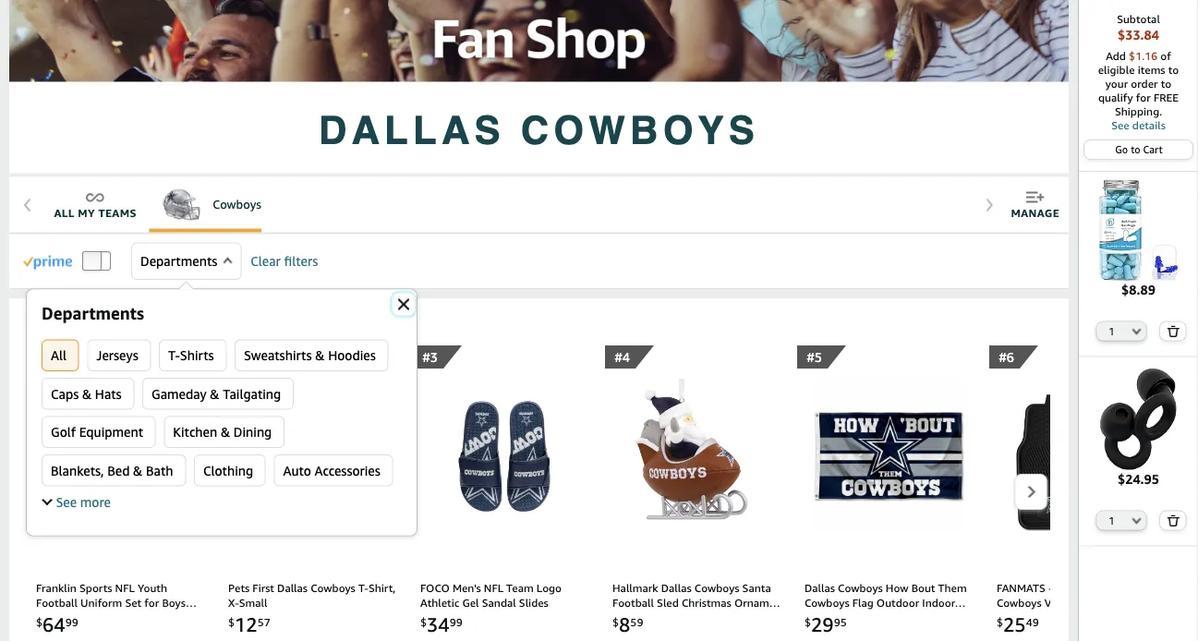 Task type: vqa. For each thing, say whether or not it's contained in the screenshot.


Task type: locate. For each thing, give the bounding box(es) containing it.
6 $ from the left
[[997, 615, 1004, 628]]

$ 34 99
[[420, 613, 463, 636]]

& inside gameday & tailgating button
[[210, 386, 219, 401]]

nfl up sandal
[[484, 582, 504, 595]]

dining
[[234, 425, 272, 440]]

among
[[133, 313, 193, 335]]

shirts
[[180, 348, 214, 363]]

& left hoodies
[[315, 348, 325, 363]]

& right gameday
[[210, 386, 219, 401]]

0 horizontal spatial see
[[56, 494, 77, 510]]

kitchen & dining
[[173, 425, 275, 440]]

to inside the go to cart link
[[1131, 144, 1141, 156]]

details
[[1133, 119, 1166, 132]]

see down shipping.
[[1112, 119, 1130, 132]]

& inside kitchen & dining 'button'
[[221, 425, 230, 440]]

dallas cowboys how bout them cowboys flag outdoor indoor 3x5 foot banner image
[[811, 379, 967, 534]]

franklin sports nfl youth football uniform set for boys & girls - includes helmet, jersey & pants with chinstrap + numbers image
[[43, 379, 198, 534]]

logo
[[537, 582, 562, 595]]

0 vertical spatial departments
[[140, 254, 217, 269]]

delete image
[[1167, 325, 1180, 337], [1167, 514, 1180, 527]]

$ 29 95
[[805, 613, 847, 636]]

t- left foco
[[358, 582, 369, 595]]

subtotal
[[1117, 12, 1160, 25]]

$ inside $ 34 99
[[420, 615, 427, 628]]

99 down "gel"
[[450, 615, 463, 628]]

2 1 from the top
[[1109, 514, 1115, 527]]

1 for $24.95
[[1109, 514, 1115, 527]]

$ inside $ 25 49
[[997, 615, 1004, 628]]

& left hats at the bottom left of the page
[[82, 386, 92, 401]]

ornam…
[[735, 596, 781, 609]]

extender expand image
[[42, 495, 52, 506]]

$ left 95
[[805, 615, 811, 628]]

0 vertical spatial t-
[[168, 348, 180, 363]]

2 football from the left
[[613, 596, 654, 609]]

1
[[1109, 325, 1115, 337], [1109, 514, 1115, 527]]

& inside caps & hats button
[[82, 386, 92, 401]]

auto accessories
[[283, 463, 384, 478]]

$ inside $ 12 57
[[228, 615, 235, 628]]

sweatshirts & hoodies
[[244, 348, 379, 363]]

0 horizontal spatial nfl
[[115, 582, 135, 595]]

dallas
[[319, 108, 505, 153], [198, 313, 252, 335], [277, 582, 308, 595], [661, 582, 692, 595], [805, 582, 835, 595], [1107, 582, 1138, 595]]

to down of
[[1169, 63, 1179, 76]]

nfl up set
[[115, 582, 135, 595]]

95
[[834, 615, 847, 628]]

list
[[28, 345, 1198, 641]]

nfl inside franklin sports nfl youth football uniform set for boys…
[[115, 582, 135, 595]]

dropdown image
[[1132, 328, 1141, 335]]

dallas inside fanmats - 8274 nfl dallas cowboys vinyl heavy duty car…
[[1107, 582, 1138, 595]]

nfl inside "foco men's nfl team logo athletic gel sandal slides"
[[484, 582, 504, 595]]

more
[[80, 494, 111, 510]]

sweatshirts
[[244, 348, 312, 363]]

hallmark
[[613, 582, 658, 595]]

football inside hallmark dallas cowboys santa football sled christmas ornam…
[[613, 596, 654, 609]]

gameday & tailgating
[[152, 386, 284, 401]]

None submit
[[1161, 322, 1186, 341], [1161, 511, 1186, 530], [1161, 322, 1186, 341], [1161, 511, 1186, 530]]

99 inside $ 34 99
[[450, 615, 463, 628]]

them
[[938, 582, 967, 595]]

1 $ from the left
[[36, 615, 43, 628]]

$ inside $ 29 95
[[805, 615, 811, 628]]

0 horizontal spatial t-
[[168, 348, 180, 363]]

$ inside $ 64 99
[[36, 615, 43, 628]]

auto
[[283, 463, 311, 478]]

1 vertical spatial departments
[[42, 303, 144, 323]]

$ left '49'
[[997, 615, 1004, 628]]

3 $ from the left
[[420, 615, 427, 628]]

shipping.
[[1115, 105, 1163, 118]]

$1.16
[[1129, 49, 1158, 62]]

see more
[[56, 494, 111, 510]]

for down 'youth'
[[144, 596, 159, 609]]

cowboys inside pets first dallas cowboys t-shirt, x-small
[[311, 582, 356, 595]]

3 nfl from the left
[[1085, 582, 1104, 595]]

5 $ from the left
[[805, 615, 811, 628]]

caps
[[51, 386, 79, 401]]

1 1 from the top
[[1109, 325, 1115, 337]]

1 football from the left
[[36, 596, 78, 609]]

99
[[65, 615, 78, 628], [450, 615, 463, 628]]

shirt,
[[369, 582, 396, 595]]

1 horizontal spatial t-
[[358, 582, 369, 595]]

close image
[[398, 299, 409, 310]]

1 99 from the left
[[65, 615, 78, 628]]

teams
[[98, 206, 137, 219]]

caps & hats button
[[42, 378, 134, 410]]

#3
[[423, 349, 438, 364]]

slides
[[519, 596, 549, 609]]

0 horizontal spatial 99
[[65, 615, 78, 628]]

cart
[[1144, 144, 1163, 156]]

to right go
[[1131, 144, 1141, 156]]

for inside franklin sports nfl youth football uniform set for boys…
[[144, 596, 159, 609]]

delete image right dropdown image at the right bottom
[[1167, 325, 1180, 337]]

& for kitchen
[[221, 425, 230, 440]]

football down hallmark
[[613, 596, 654, 609]]

loop quiet ear plugs for noise reduction &ndash; super soft, reusable hearing protection in flexible silicone for sleep, noise sensitivity - 8 ear tips in xs/s/m/l &ndash; 26db &amp; nrr 14 noise cancelling &ndash; black image
[[1088, 368, 1190, 470]]

departments down the dallas cowboys image
[[140, 254, 217, 269]]

lysian ultra soft foam earplugs sleep, 38db snr 31db nrr sound blocking noise cancelling ear plugs for sleeping, travel, shooting and working -60 pairs pack (lake blue) image
[[1088, 179, 1190, 281]]

fanmats - 8274 nfl dallas cowboys vinyl heavy duty car…
[[997, 582, 1161, 609]]

1 horizontal spatial football
[[613, 596, 654, 609]]

1 vertical spatial for
[[144, 596, 159, 609]]

$8.89
[[1122, 282, 1156, 297]]

football for 8
[[613, 596, 654, 609]]

of eligible items to your order to qualify for free shipping.
[[1098, 49, 1179, 118]]

$ for 29
[[805, 615, 811, 628]]

2 delete image from the top
[[1167, 514, 1180, 527]]

bath
[[146, 463, 173, 478]]

football inside franklin sports nfl youth football uniform set for boys…
[[36, 596, 78, 609]]

1 vertical spatial to
[[1161, 77, 1172, 90]]

vinyl
[[1045, 596, 1070, 609]]

prime image
[[23, 255, 72, 269]]

1 left dropdown icon
[[1109, 514, 1115, 527]]

0 vertical spatial for
[[1136, 91, 1151, 104]]

boys…
[[162, 596, 197, 609]]

1 horizontal spatial nfl
[[484, 582, 504, 595]]

outdoor
[[877, 596, 920, 609]]

dallas cowboys image
[[163, 186, 200, 223]]

blankets, bed & bath button
[[42, 455, 186, 486]]

8274
[[1056, 582, 1082, 595]]

49
[[1026, 615, 1039, 628]]

cowboys inside hallmark dallas cowboys santa football sled christmas ornam…
[[695, 582, 740, 595]]

nfl for 34
[[484, 582, 504, 595]]

youth
[[138, 582, 167, 595]]

see for see details
[[1112, 119, 1130, 132]]

&
[[315, 348, 325, 363], [82, 386, 92, 401], [210, 386, 219, 401], [221, 425, 230, 440], [133, 463, 143, 478]]

57
[[257, 615, 270, 628]]

99 down 'franklin' at the left of page
[[65, 615, 78, 628]]

4 $ from the left
[[613, 615, 619, 628]]

delete image for $24.95
[[1167, 514, 1180, 527]]

football down 'franklin' at the left of page
[[36, 596, 78, 609]]

departments
[[140, 254, 217, 269], [42, 303, 144, 323]]

departments up jerseys
[[42, 303, 144, 323]]

all my teams
[[54, 206, 137, 219]]

1 vertical spatial 1
[[1109, 514, 1115, 527]]

hallmark dallas cowboys santa football sled christmas ornament, nfl tree decoration and sports fan gift image
[[619, 379, 774, 534]]

equipment
[[79, 425, 143, 440]]

1 horizontal spatial see
[[1112, 119, 1130, 132]]

1 vertical spatial delete image
[[1167, 514, 1180, 527]]

0 vertical spatial delete image
[[1167, 325, 1180, 337]]

clear filters
[[251, 253, 318, 269]]

2 $ from the left
[[228, 615, 235, 628]]

manage button
[[1011, 177, 1069, 232]]

go
[[1116, 144, 1128, 156]]

0 vertical spatial 1
[[1109, 325, 1115, 337]]

t- down among
[[168, 348, 180, 363]]

go to cart link
[[1085, 140, 1193, 159]]

0 horizontal spatial for
[[144, 596, 159, 609]]

1 delete image from the top
[[1167, 325, 1180, 337]]

$ down x- at the left bottom of the page
[[228, 615, 235, 628]]

foco men's nfl team logo athletic gel sandal slides
[[420, 582, 562, 609]]

for down order
[[1136, 91, 1151, 104]]

$ down 'franklin' at the left of page
[[36, 615, 43, 628]]

clothing
[[203, 463, 257, 478]]

nfl for 64
[[115, 582, 135, 595]]

golf
[[51, 425, 76, 440]]

1 horizontal spatial 99
[[450, 615, 463, 628]]

for
[[1136, 91, 1151, 104], [144, 596, 159, 609]]

cowboys inside button
[[213, 197, 261, 212]]

-
[[1049, 582, 1053, 595]]

dallas inside pets first dallas cowboys t-shirt, x-small
[[277, 582, 308, 595]]

#4
[[615, 349, 630, 364]]

t-shirts
[[168, 348, 217, 363]]

99 inside $ 64 99
[[65, 615, 78, 628]]

8
[[619, 613, 631, 636]]

dallas cowboys
[[319, 108, 760, 153]]

see right extender expand image
[[56, 494, 77, 510]]

to up free
[[1161, 77, 1172, 90]]

& left dining
[[221, 425, 230, 440]]

delete image right dropdown icon
[[1167, 514, 1180, 527]]

12
[[235, 613, 257, 636]]

fans
[[339, 313, 378, 335]]

amazon fanshop image
[[9, 0, 1069, 82]]

see
[[1112, 119, 1130, 132], [56, 494, 77, 510]]

1 vertical spatial t-
[[358, 582, 369, 595]]

to
[[1169, 63, 1179, 76], [1161, 77, 1172, 90], [1131, 144, 1141, 156]]

& right bed
[[133, 463, 143, 478]]

2 99 from the left
[[450, 615, 463, 628]]

gameday & tailgating button
[[142, 378, 294, 410]]

go to cart
[[1116, 144, 1163, 156]]

1 vertical spatial see
[[56, 494, 77, 510]]

sled
[[657, 596, 679, 609]]

$ left 59
[[613, 615, 619, 628]]

your
[[1106, 77, 1128, 90]]

& inside sweatshirts & hoodies button
[[315, 348, 325, 363]]

2 vertical spatial to
[[1131, 144, 1141, 156]]

1 left dropdown image at the right bottom
[[1109, 325, 1115, 337]]

$ down athletic
[[420, 615, 427, 628]]

fanmats
[[997, 582, 1046, 595]]

$ 64 99
[[36, 613, 78, 636]]

1 nfl from the left
[[115, 582, 135, 595]]

0 horizontal spatial football
[[36, 596, 78, 609]]

t-
[[168, 348, 180, 363], [358, 582, 369, 595]]

delete image for $8.89
[[1167, 325, 1180, 337]]

2 horizontal spatial nfl
[[1085, 582, 1104, 595]]

1 horizontal spatial for
[[1136, 91, 1151, 104]]

#1
[[38, 349, 54, 364]]

0 vertical spatial see
[[1112, 119, 1130, 132]]

nfl up 'heavy'
[[1085, 582, 1104, 595]]

$ inside $ 8 59
[[613, 615, 619, 628]]

dallas cowboys how bout them cowboys flag outdoor indoor…
[[805, 582, 967, 609]]

2 nfl from the left
[[484, 582, 504, 595]]

heavy
[[1073, 596, 1104, 609]]



Task type: describe. For each thing, give the bounding box(es) containing it.
& for caps
[[82, 386, 92, 401]]

gel
[[462, 596, 479, 609]]

0 vertical spatial to
[[1169, 63, 1179, 76]]

pets first dallas cowboys t-shirt, x-small image
[[235, 379, 390, 534]]

pets first dallas cowboys t-shirt, x-small
[[228, 582, 396, 609]]

$33.84
[[1118, 27, 1160, 43]]

sports
[[79, 582, 112, 595]]

cowboys button
[[149, 177, 275, 232]]

order
[[1131, 77, 1158, 90]]

accessories
[[315, 463, 381, 478]]

99 for 34
[[450, 615, 463, 628]]

blankets, bed & bath
[[51, 463, 177, 478]]

x-
[[228, 596, 239, 609]]

santa
[[743, 582, 771, 595]]

nfl inside fanmats - 8274 nfl dallas cowboys vinyl heavy duty car…
[[1085, 582, 1104, 595]]

all my teams button
[[45, 177, 146, 232]]

#2
[[231, 349, 246, 364]]

departments button
[[131, 242, 241, 280]]

fanmats - 8274 nfl dallas cowboys vinyl heavy duty car mat,set of two, 18"x27" image
[[1003, 379, 1159, 534]]

$24.95
[[1118, 471, 1160, 486]]

$ for 12
[[228, 615, 235, 628]]

hallmark dallas cowboys santa football sled christmas ornam…
[[613, 582, 781, 609]]

$ for 34
[[420, 615, 427, 628]]

1 for $8.89
[[1109, 325, 1115, 337]]

departments inside 'dropdown button'
[[140, 254, 217, 269]]

duty
[[1107, 596, 1131, 609]]

dropdown image
[[1132, 517, 1141, 524]]

kitchen & dining button
[[164, 416, 285, 448]]

$ 12 57
[[228, 613, 270, 636]]

franklin sports nfl youth football uniform set for boys…
[[36, 582, 197, 609]]

team
[[506, 582, 534, 595]]

qualify
[[1099, 91, 1133, 104]]

christmas
[[682, 596, 732, 609]]

how
[[886, 582, 909, 595]]

blankets,
[[51, 463, 104, 478]]

filters
[[284, 253, 318, 269]]

34
[[427, 613, 450, 636]]

men's
[[453, 582, 481, 595]]

add $1.16
[[1106, 49, 1161, 62]]

foco
[[420, 582, 450, 595]]

& for sweatshirts
[[315, 348, 325, 363]]

recommended asin carousel element
[[28, 345, 1198, 641]]

for inside the of eligible items to your order to qualify for free shipping.
[[1136, 91, 1151, 104]]

free
[[1154, 91, 1179, 104]]

see details
[[1112, 119, 1166, 132]]

my
[[78, 206, 95, 219]]

all button
[[42, 340, 79, 371]]

$ for 8
[[613, 615, 619, 628]]

top sellers among dallas cowboys fans
[[35, 313, 378, 335]]

& for gameday
[[210, 386, 219, 401]]

athletic
[[420, 596, 460, 609]]

29
[[811, 613, 834, 636]]

set
[[125, 596, 142, 609]]

flag
[[853, 596, 874, 609]]

franklin
[[36, 582, 77, 595]]

add
[[1106, 49, 1126, 62]]

59
[[631, 615, 644, 628]]

t- inside button
[[168, 348, 180, 363]]

next page image
[[1027, 485, 1037, 499]]

football for 64
[[36, 596, 78, 609]]

hats
[[95, 386, 122, 401]]

bed
[[107, 463, 130, 478]]

jerseys button
[[87, 340, 151, 371]]

list containing 64
[[28, 345, 1198, 641]]

t- inside pets first dallas cowboys t-shirt, x-small
[[358, 582, 369, 595]]

golf equipment button
[[42, 416, 156, 448]]

previous page image
[[42, 485, 52, 499]]

#5
[[807, 349, 822, 364]]

sweatshirts & hoodies button
[[235, 340, 388, 371]]

#6
[[999, 349, 1014, 364]]

$ for 64
[[36, 615, 43, 628]]

99 for 64
[[65, 615, 78, 628]]

clear filters button
[[251, 244, 327, 278]]

64
[[43, 613, 65, 636]]

cowboys inside fanmats - 8274 nfl dallas cowboys vinyl heavy duty car…
[[997, 596, 1042, 609]]

subtotal $33.84
[[1117, 12, 1160, 43]]

foco men's nfl team logo athletic gel sandal slides image
[[427, 379, 582, 534]]

top
[[35, 313, 68, 335]]

auto accessories button
[[274, 455, 393, 486]]

jerseys
[[96, 348, 142, 363]]

25
[[1004, 613, 1026, 636]]

$ for 25
[[997, 615, 1004, 628]]

of
[[1161, 49, 1171, 62]]

dallas inside hallmark dallas cowboys santa football sled christmas ornam…
[[661, 582, 692, 595]]

first
[[253, 582, 274, 595]]

manage
[[1011, 206, 1060, 219]]

pets
[[228, 582, 250, 595]]

$ 25 49
[[997, 613, 1039, 636]]

dallas inside dallas cowboys how bout them cowboys flag outdoor indoor…
[[805, 582, 835, 595]]

hoodies
[[328, 348, 376, 363]]

see for see more
[[56, 494, 77, 510]]

caps & hats
[[51, 386, 125, 401]]

& inside blankets, bed & bath button
[[133, 463, 143, 478]]



